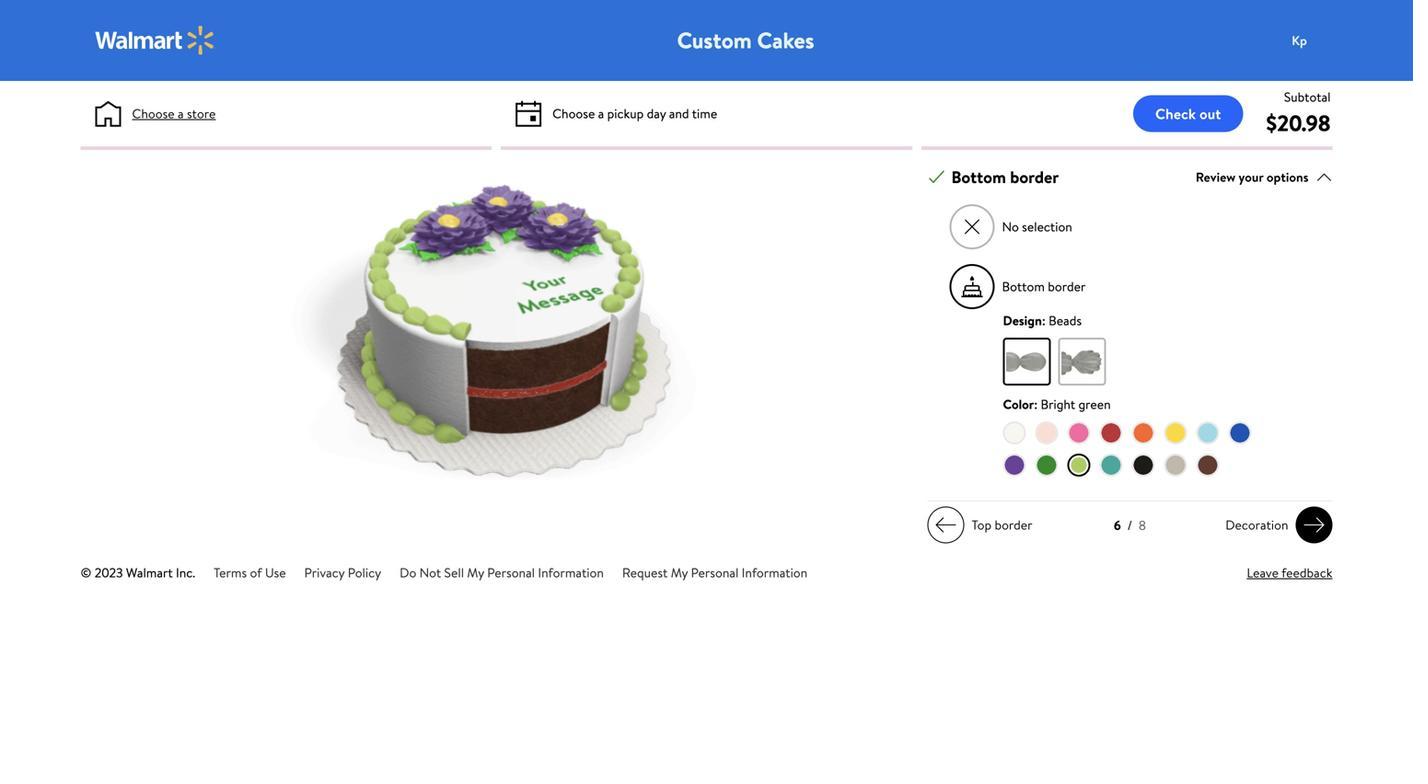 Task type: describe. For each thing, give the bounding box(es) containing it.
8
[[1139, 517, 1146, 535]]

policy
[[348, 564, 381, 582]]

icon for continue arrow image inside top border link
[[935, 514, 957, 537]]

design : beads
[[1003, 312, 1082, 330]]

: for color
[[1034, 396, 1038, 414]]

2023
[[95, 564, 123, 582]]

choose a store link
[[132, 104, 216, 123]]

check
[[1156, 104, 1196, 124]]

sell
[[444, 564, 464, 582]]

request my personal information
[[622, 564, 808, 582]]

use
[[265, 564, 286, 582]]

custom
[[677, 25, 752, 56]]

choose for choose a store
[[132, 105, 175, 122]]

6
[[1114, 517, 1121, 535]]

choose a store
[[132, 105, 216, 122]]

2 vertical spatial border
[[995, 516, 1033, 534]]

check out button
[[1134, 95, 1244, 132]]

review your options link
[[1196, 165, 1333, 190]]

decoration link
[[1219, 507, 1333, 544]]

do
[[400, 564, 417, 582]]

leave feedback button
[[1247, 564, 1333, 583]]

border for no selection
[[1010, 166, 1059, 189]]

custom cakes
[[677, 25, 815, 56]]

kp
[[1292, 31, 1308, 49]]

terms of use
[[214, 564, 286, 582]]

feedback
[[1282, 564, 1333, 582]]

border for beads
[[1048, 278, 1086, 296]]

subtotal $20.98
[[1267, 88, 1331, 139]]

design
[[1003, 312, 1042, 330]]

do not sell my personal information link
[[400, 564, 604, 582]]

bottom for beads
[[1002, 278, 1045, 296]]

2 information from the left
[[742, 564, 808, 582]]

request
[[622, 564, 668, 582]]

1 information from the left
[[538, 564, 604, 582]]

green
[[1079, 396, 1111, 414]]

top
[[972, 516, 992, 534]]

review
[[1196, 168, 1236, 186]]

walmart
[[126, 564, 173, 582]]

request my personal information link
[[622, 564, 808, 582]]

icon for continue arrow image inside decoration link
[[1304, 514, 1326, 537]]

2 my from the left
[[671, 564, 688, 582]]

: for design
[[1042, 312, 1046, 330]]

1 my from the left
[[467, 564, 484, 582]]



Task type: vqa. For each thing, say whether or not it's contained in the screenshot.
6
yes



Task type: locate. For each thing, give the bounding box(es) containing it.
: left "bright"
[[1034, 396, 1038, 414]]

0 vertical spatial bottom
[[952, 166, 1006, 189]]

0 vertical spatial :
[[1042, 312, 1046, 330]]

inc.
[[176, 564, 195, 582]]

color
[[1003, 396, 1034, 414]]

subtotal
[[1285, 88, 1331, 106]]

ok image
[[929, 169, 945, 186]]

time
[[692, 105, 718, 122]]

information
[[538, 564, 604, 582], [742, 564, 808, 582]]

my
[[467, 564, 484, 582], [671, 564, 688, 582]]

choose
[[132, 105, 175, 122], [553, 105, 595, 122]]

cakes
[[757, 25, 815, 56]]

1 horizontal spatial choose
[[553, 105, 595, 122]]

kp button
[[1281, 22, 1355, 59]]

and
[[669, 105, 689, 122]]

0 horizontal spatial a
[[178, 105, 184, 122]]

a
[[178, 105, 184, 122], [598, 105, 604, 122]]

not
[[420, 564, 441, 582]]

options
[[1267, 168, 1309, 186]]

border up no selection
[[1010, 166, 1059, 189]]

beads
[[1049, 312, 1082, 330]]

6 / 8
[[1114, 517, 1146, 535]]

do not sell my personal information
[[400, 564, 604, 582]]

1 horizontal spatial a
[[598, 105, 604, 122]]

1 horizontal spatial personal
[[691, 564, 739, 582]]

choose left the store
[[132, 105, 175, 122]]

border up beads
[[1048, 278, 1086, 296]]

:
[[1042, 312, 1046, 330], [1034, 396, 1038, 414]]

a left "pickup"
[[598, 105, 604, 122]]

review your options
[[1196, 168, 1309, 186]]

© 2023 walmart inc.
[[81, 564, 195, 582]]

terms of use link
[[214, 564, 286, 582]]

remove image
[[962, 217, 983, 237]]

my right request
[[671, 564, 688, 582]]

leave
[[1247, 564, 1279, 582]]

1 vertical spatial :
[[1034, 396, 1038, 414]]

bottom border for beads
[[1002, 278, 1086, 296]]

bright
[[1041, 396, 1076, 414]]

check out
[[1156, 104, 1222, 124]]

review your options element
[[1196, 168, 1309, 187]]

2 a from the left
[[598, 105, 604, 122]]

privacy policy
[[304, 564, 381, 582]]

privacy policy link
[[304, 564, 381, 582]]

0 vertical spatial border
[[1010, 166, 1059, 189]]

1 horizontal spatial my
[[671, 564, 688, 582]]

decoration
[[1226, 516, 1289, 534]]

1 horizontal spatial :
[[1042, 312, 1046, 330]]

©
[[81, 564, 91, 582]]

no
[[1002, 218, 1019, 236]]

personal right sell
[[487, 564, 535, 582]]

out
[[1200, 104, 1222, 124]]

choose left "pickup"
[[553, 105, 595, 122]]

1 choose from the left
[[132, 105, 175, 122]]

leave feedback
[[1247, 564, 1333, 582]]

0 horizontal spatial choose
[[132, 105, 175, 122]]

up arrow image
[[1316, 169, 1333, 186]]

0 horizontal spatial :
[[1034, 396, 1038, 414]]

bottom up design
[[1002, 278, 1045, 296]]

0 vertical spatial bottom border
[[952, 166, 1059, 189]]

a for pickup
[[598, 105, 604, 122]]

my right sell
[[467, 564, 484, 582]]

2 icon for continue arrow image from the left
[[1304, 514, 1326, 537]]

1 icon for continue arrow image from the left
[[935, 514, 957, 537]]

0 horizontal spatial icon for continue arrow image
[[935, 514, 957, 537]]

1 personal from the left
[[487, 564, 535, 582]]

bottom right ok "image"
[[952, 166, 1006, 189]]

choose a pickup day and time
[[553, 105, 718, 122]]

top border
[[972, 516, 1033, 534]]

color : bright green
[[1003, 396, 1111, 414]]

: left beads
[[1042, 312, 1046, 330]]

0 horizontal spatial my
[[467, 564, 484, 582]]

a for store
[[178, 105, 184, 122]]

1 vertical spatial bottom
[[1002, 278, 1045, 296]]

of
[[250, 564, 262, 582]]

bottom border up "no"
[[952, 166, 1059, 189]]

personal
[[487, 564, 535, 582], [691, 564, 739, 582]]

top border link
[[928, 507, 1040, 544]]

1 a from the left
[[178, 105, 184, 122]]

border
[[1010, 166, 1059, 189], [1048, 278, 1086, 296], [995, 516, 1033, 534]]

privacy
[[304, 564, 345, 582]]

0 horizontal spatial personal
[[487, 564, 535, 582]]

2 personal from the left
[[691, 564, 739, 582]]

bottom
[[952, 166, 1006, 189], [1002, 278, 1045, 296]]

back to walmart.com image
[[95, 26, 215, 55]]

selection
[[1022, 218, 1073, 236]]

$20.98
[[1267, 108, 1331, 139]]

icon for continue arrow image
[[935, 514, 957, 537], [1304, 514, 1326, 537]]

/
[[1128, 517, 1133, 535]]

2 choose from the left
[[553, 105, 595, 122]]

terms
[[214, 564, 247, 582]]

no selection
[[1002, 218, 1073, 236]]

bottom border
[[952, 166, 1059, 189], [1002, 278, 1086, 296]]

a left the store
[[178, 105, 184, 122]]

store
[[187, 105, 216, 122]]

bottom border for no selection
[[952, 166, 1059, 189]]

1 horizontal spatial icon for continue arrow image
[[1304, 514, 1326, 537]]

bottom for no selection
[[952, 166, 1006, 189]]

your
[[1239, 168, 1264, 186]]

1 vertical spatial border
[[1048, 278, 1086, 296]]

1 horizontal spatial information
[[742, 564, 808, 582]]

1 vertical spatial bottom border
[[1002, 278, 1086, 296]]

pickup
[[607, 105, 644, 122]]

bottom border up design : beads
[[1002, 278, 1086, 296]]

choose for choose a pickup day and time
[[553, 105, 595, 122]]

personal right request
[[691, 564, 739, 582]]

0 horizontal spatial information
[[538, 564, 604, 582]]

icon for continue arrow image left top at right
[[935, 514, 957, 537]]

day
[[647, 105, 666, 122]]

border right top at right
[[995, 516, 1033, 534]]

icon for continue arrow image up 'feedback'
[[1304, 514, 1326, 537]]



